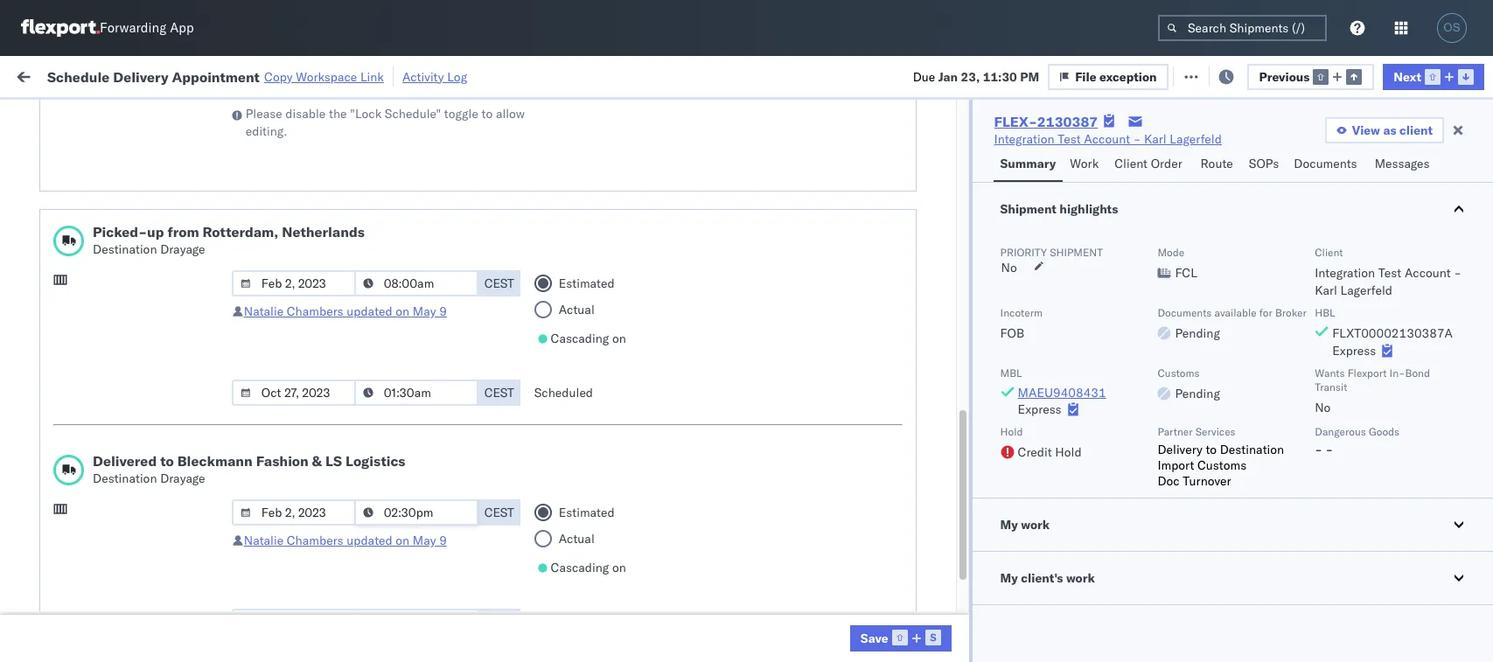 Task type: vqa. For each thing, say whether or not it's contained in the screenshot.
fourth CA from the top of the page
yes



Task type: describe. For each thing, give the bounding box(es) containing it.
estimated for delivered to bleckmann fashion & ls logistics
[[559, 505, 615, 521]]

0 horizontal spatial for
[[168, 108, 182, 121]]

import inside partner services delivery to destination import customs doc turnover
[[1158, 458, 1195, 473]]

mbl/mawb numbers
[[1192, 143, 1299, 156]]

2 schedule delivery appointment link from the top
[[40, 326, 215, 344]]

pickup inside confirm pickup from los angeles, ca
[[88, 357, 126, 372]]

6 ca from the top
[[40, 528, 57, 544]]

1 resize handle column header from the left
[[250, 136, 271, 663]]

los inside confirm pickup from los angeles, ca
[[158, 357, 178, 372]]

1 vertical spatial hold
[[1056, 445, 1082, 460]]

jan for 11:30 pm est, jan 23, 2023
[[371, 482, 390, 498]]

broker
[[1276, 306, 1307, 319]]

0 horizontal spatial work
[[191, 68, 222, 84]]

schedule pickup from rotterdam, netherlands link
[[40, 471, 249, 506]]

9,
[[390, 251, 401, 266]]

flexport. image
[[21, 19, 100, 37]]

1 upload customs clearance documents link from the top
[[40, 240, 249, 275]]

2 1889466 from the top
[[1004, 328, 1057, 344]]

9:00
[[282, 405, 308, 421]]

ca inside confirm pickup from los angeles, ca
[[40, 374, 57, 390]]

client for integration
[[1316, 246, 1344, 259]]

0 vertical spatial flex-2130387
[[995, 113, 1099, 130]]

save button
[[851, 626, 952, 652]]

1 flex-2130384 from the top
[[966, 597, 1057, 613]]

lhuu7894563, uetu5238478 for 9:00 am est, dec 24, 2022
[[1078, 404, 1257, 420]]

1 vertical spatial flex-2130387
[[966, 482, 1057, 498]]

1 hlxu6269489, from the top
[[1171, 135, 1261, 151]]

batch action button
[[1368, 63, 1483, 89]]

clearance for 1st upload customs clearance documents link from the bottom of the page
[[136, 549, 192, 565]]

credit
[[1018, 445, 1053, 460]]

delivery inside partner services delivery to destination import customs doc turnover
[[1158, 442, 1203, 458]]

2022 down ":"
[[405, 174, 435, 189]]

schedule pickup from los angeles, ca link for abcdefg78456546
[[40, 279, 249, 314]]

2 flex-1846748 from the top
[[966, 174, 1057, 189]]

integration test account - karl lagerfeld link
[[995, 130, 1223, 148]]

pm for 11:30 pm est, jan 23, 2023
[[319, 482, 338, 498]]

2022 down schedule"
[[405, 135, 435, 151]]

id
[[961, 143, 971, 156]]

in-
[[1390, 367, 1406, 380]]

24,
[[390, 405, 409, 421]]

uetu5238478 for 7:00 pm est, dec 23, 2022
[[1172, 366, 1257, 382]]

1 cest from the top
[[485, 276, 514, 291]]

2022 right 14,
[[412, 289, 442, 305]]

0 vertical spatial work
[[50, 63, 95, 88]]

est, for 11:30 pm est, jan 23, 2023
[[341, 482, 367, 498]]

2 hlxu8034992 from the top
[[1264, 173, 1350, 189]]

3 cest from the top
[[485, 505, 514, 521]]

3 hlxu6269489, from the top
[[1171, 212, 1261, 228]]

schedule pickup from rotterdam, netherlands button
[[40, 471, 249, 508]]

schedule delivery appointment button for 8:30 pm est, jan 30, 2023
[[40, 596, 215, 615]]

bond
[[1406, 367, 1431, 380]]

2 schedule pickup from los angeles, ca from the top
[[40, 203, 236, 236]]

from up the up
[[136, 203, 162, 218]]

2 2:59 am edt, nov 5, 2022 from the top
[[282, 174, 435, 189]]

8 resize handle column header from the left
[[1162, 136, 1183, 663]]

bleckmann
[[177, 452, 253, 470]]

schedule delivery appointment for 2:59 am edt, nov 5, 2022
[[40, 173, 215, 189]]

save
[[861, 631, 889, 646]]

2 edt, from the top
[[335, 174, 362, 189]]

23, for 2023
[[393, 482, 412, 498]]

flexport
[[1348, 367, 1388, 380]]

2023 for 8:30 pm est, jan 30, 2023
[[407, 597, 438, 613]]

1 am from the top
[[311, 135, 332, 151]]

confirm delivery button
[[40, 403, 133, 422]]

message (0)
[[236, 68, 308, 84]]

delivered to bleckmann fashion & ls logistics destination drayage
[[93, 452, 406, 487]]

batch
[[1395, 68, 1430, 84]]

0 vertical spatial hold
[[1001, 425, 1024, 438]]

0 vertical spatial 23,
[[961, 69, 980, 84]]

2023 for 11:30 pm est, jan 23, 2023
[[415, 482, 445, 498]]

pm for 7:00 pm est, dec 23, 2022
[[311, 366, 331, 382]]

numbers for container numbers
[[1078, 150, 1122, 163]]

2 5, from the top
[[391, 174, 402, 189]]

messages button
[[1368, 148, 1440, 182]]

turnover
[[1184, 473, 1232, 489]]

nov down the please disable the "lock schedule" toggle to allow editing.
[[365, 174, 388, 189]]

Search Work text field
[[905, 63, 1096, 89]]

customs up partner
[[1158, 367, 1200, 380]]

nov up 2:00 am est, nov 9, 2022
[[365, 212, 388, 228]]

shipment
[[1050, 246, 1104, 259]]

3 edt, from the top
[[335, 212, 362, 228]]

drayage inside delivered to bleckmann fashion & ls logistics destination drayage
[[160, 471, 205, 487]]

1 -- : -- -- text field from the top
[[354, 500, 478, 526]]

dangerous
[[1316, 425, 1367, 438]]

1 horizontal spatial exception
[[1219, 68, 1276, 84]]

5 resize handle column header from the left
[[733, 136, 754, 663]]

abcdefg78456546 for 7:00 pm est, dec 23, 2022
[[1192, 366, 1310, 382]]

1 horizontal spatial no
[[1002, 260, 1018, 276]]

delivered
[[93, 452, 157, 470]]

import inside button
[[149, 68, 188, 84]]

5 schedule pickup from los angeles, ca from the top
[[40, 511, 236, 544]]

7 ocean fcl from the top
[[536, 559, 597, 575]]

please
[[246, 106, 282, 122]]

angeles, inside confirm pickup from los angeles, ca
[[181, 357, 229, 372]]

9 for delivered to bleckmann fashion & ls logistics
[[440, 533, 447, 549]]

759 at risk
[[323, 68, 383, 84]]

23, for 2022
[[389, 366, 408, 382]]

5 ocean fcl from the top
[[536, 405, 597, 421]]

upload customs clearance documents for 2nd upload customs clearance documents link from the bottom
[[40, 241, 192, 274]]

1662119
[[1004, 520, 1057, 536]]

1846748 for 2nd upload customs clearance documents link from the bottom
[[1004, 251, 1057, 266]]

activity log
[[403, 69, 467, 84]]

my for my work button
[[1001, 517, 1019, 533]]

est, for 2:00 am est, nov 9, 2022
[[335, 251, 361, 266]]

1 2130384 from the top
[[1004, 597, 1057, 613]]

client order button
[[1108, 148, 1194, 182]]

confirm delivery link
[[40, 403, 133, 421]]

work,
[[185, 108, 213, 121]]

schedule pickup from los angeles, ca link for test123456
[[40, 125, 249, 160]]

lhuu7894563, uetu5238478 for 7:00 pm est, dec 23, 2022
[[1078, 366, 1257, 382]]

goods
[[1370, 425, 1400, 438]]

2022 right 9,
[[404, 251, 434, 266]]

3 2:59 from the top
[[282, 212, 308, 228]]

8 ocean fcl from the top
[[536, 597, 597, 613]]

2 flex-1889466 from the top
[[966, 328, 1057, 344]]

message
[[236, 68, 285, 84]]

nov down snoozed
[[365, 135, 388, 151]]

dec for 23,
[[363, 366, 386, 382]]

in
[[262, 108, 272, 121]]

numbers for mbl/mawb numbers
[[1256, 143, 1299, 156]]

from inside picked-up from rotterdam, netherlands destination drayage
[[168, 223, 199, 241]]

test123456 for upload customs clearance documents
[[1192, 251, 1266, 266]]

9 resize handle column header from the left
[[1381, 136, 1402, 663]]

my client's work button
[[973, 552, 1494, 605]]

0 horizontal spatial no
[[414, 108, 428, 121]]

schedule pickup from los angeles, ca for test123456
[[40, 126, 236, 159]]

priority
[[1001, 246, 1048, 259]]

schedule pickup from rotterdam, netherlands
[[40, 472, 227, 505]]

3 ocean fcl from the top
[[536, 289, 597, 305]]

filtered
[[18, 107, 60, 123]]

2 -- : -- -- text field from the top
[[354, 609, 478, 635]]

mbl/mawb numbers button
[[1183, 139, 1385, 157]]

shipment
[[1001, 201, 1057, 217]]

confirm delivery
[[40, 404, 133, 420]]

5 schedule pickup from los angeles, ca button from the top
[[40, 510, 249, 547]]

2 vertical spatial flex-2130387
[[966, 559, 1057, 575]]

3 am from the top
[[311, 212, 332, 228]]

upload for 2nd upload customs clearance documents link from the bottom
[[40, 241, 80, 257]]

est, for 2:59 am est, jan 25, 2023
[[335, 520, 361, 536]]

3 ca from the top
[[40, 297, 57, 313]]

estimated for picked-up from rotterdam, netherlands
[[559, 276, 615, 291]]

from down "schedule pickup from rotterdam, netherlands" button
[[136, 511, 162, 526]]

2022 up "9:00 am est, dec 24, 2022"
[[411, 366, 441, 382]]

5 2:59 from the top
[[282, 443, 308, 459]]

6 ocean fcl from the top
[[536, 520, 597, 536]]

1 horizontal spatial file exception
[[1194, 68, 1276, 84]]

container
[[1078, 136, 1125, 149]]

maeu9408431 button
[[1018, 385, 1107, 401]]

route button
[[1194, 148, 1243, 182]]

5 ca from the top
[[40, 451, 57, 467]]

2022 up 2:00 am est, nov 9, 2022
[[405, 212, 435, 228]]

to inside the please disable the "lock schedule" toggle to allow editing.
[[482, 106, 493, 122]]

4 ocean fcl from the top
[[536, 328, 597, 344]]

lhuu7894563, uetu5238478 for 2:59 am est, dec 14, 2022
[[1078, 289, 1257, 305]]

pm up flex-2130387 link
[[1021, 69, 1040, 84]]

forwarding app
[[100, 20, 194, 36]]

workitem
[[19, 143, 65, 156]]

test inside 'client integration test account - karl lagerfeld incoterm fob'
[[1379, 265, 1402, 281]]

6 2:59 from the top
[[282, 520, 308, 536]]

account inside 'client integration test account - karl lagerfeld incoterm fob'
[[1405, 265, 1452, 281]]

Search Shipments (/) text field
[[1159, 15, 1328, 41]]

may for delivered to bleckmann fashion & ls logistics
[[413, 533, 436, 549]]

confirm pickup from los angeles, ca
[[40, 357, 229, 390]]

batch action
[[1395, 68, 1471, 84]]

2 test123456 from the top
[[1192, 174, 1266, 189]]

1 gvcu5265864 from the top
[[1078, 481, 1164, 497]]

1 vertical spatial 11:30
[[282, 482, 316, 498]]

progress
[[274, 108, 318, 121]]

nov left 9,
[[364, 251, 387, 266]]

pickup inside schedule pickup from rotterdam, netherlands
[[95, 472, 133, 488]]

6 resize handle column header from the left
[[908, 136, 929, 663]]

my for my client's work 'button'
[[1001, 571, 1019, 586]]

1 horizontal spatial file
[[1194, 68, 1216, 84]]

2 schedule delivery appointment button from the top
[[40, 326, 215, 345]]

clearance for 2nd upload customs clearance documents link from the bottom
[[136, 241, 192, 257]]

work inside 'button'
[[1067, 571, 1096, 586]]

forwarding
[[100, 20, 167, 36]]

delivery inside confirm delivery link
[[88, 404, 133, 420]]

fob
[[1001, 326, 1025, 341]]

abcdefg78456546 for 2:59 am est, dec 14, 2022
[[1192, 289, 1310, 305]]

summary
[[1001, 156, 1057, 172]]

2 abcdefg78456546 from the top
[[1192, 328, 1310, 344]]

client for order
[[1115, 156, 1148, 172]]

4 2:59 from the top
[[282, 289, 308, 305]]

2 gvcu5265864 from the top
[[1078, 558, 1164, 574]]

flex-1662119
[[966, 520, 1057, 536]]

msdu7304509
[[1078, 443, 1167, 459]]

doc
[[1158, 473, 1180, 489]]

:
[[407, 108, 410, 121]]

client integration test account - karl lagerfeld incoterm fob
[[1001, 246, 1462, 341]]

10 resize handle column header from the left
[[1449, 136, 1470, 663]]

cascading on for picked-up from rotterdam, netherlands
[[551, 331, 626, 347]]

upload customs clearance documents button
[[40, 240, 249, 277]]

2 hlxu6269489, from the top
[[1171, 173, 1261, 189]]

2 ceau7522281, from the top
[[1078, 173, 1168, 189]]

ceau7522281, hlxu6269489, hlxu8034992 for upload customs clearance documents button
[[1078, 250, 1350, 266]]

7 am from the top
[[311, 443, 332, 459]]

8 am from the top
[[311, 520, 332, 536]]

1 horizontal spatial 11:30
[[983, 69, 1018, 84]]

5 am from the top
[[311, 289, 332, 305]]

schedule inside schedule pickup from rotterdam, netherlands
[[40, 472, 92, 488]]

incoterm
[[1001, 306, 1043, 319]]

hbl
[[1316, 306, 1336, 319]]

work button
[[1064, 148, 1108, 182]]

9 for picked-up from rotterdam, netherlands
[[440, 304, 447, 319]]

schedule pickup from los angeles, ca button for abcdefg78456546
[[40, 279, 249, 316]]

ceau7522281, hlxu6269489, hlxu8034992 for schedule pickup from los angeles, ca button related to test123456
[[1078, 135, 1350, 151]]

2:59 am est, jan 25, 2023
[[282, 520, 439, 536]]

hlxu8034992 for fourth schedule pickup from los angeles, ca button from the bottom
[[1264, 212, 1350, 228]]

workitem button
[[11, 139, 254, 157]]

1889466 for 9:00 am est, dec 24, 2022
[[1004, 405, 1057, 421]]

759
[[323, 68, 345, 84]]

1 ocean fcl from the top
[[536, 174, 597, 189]]

2 schedule pickup from los angeles, ca link from the top
[[40, 202, 249, 237]]

-- : -- -- text field for 2nd mmm d, yyyy text box from the bottom
[[354, 380, 478, 406]]

1 vertical spatial 2130387
[[1004, 482, 1057, 498]]

copy workspace link button
[[264, 69, 384, 84]]

2022 right 24,
[[412, 405, 442, 421]]

0 vertical spatial my
[[18, 63, 45, 88]]

1 edt, from the top
[[335, 135, 362, 151]]

2 flex-2130384 from the top
[[966, 636, 1057, 652]]

2023 for 2:59 am est, jan 13, 2023
[[408, 443, 439, 459]]

natalie for rotterdam,
[[244, 304, 284, 319]]

shipment highlights button
[[973, 183, 1494, 235]]

chambers for netherlands
[[287, 304, 344, 319]]

upload for 1st upload customs clearance documents link from the bottom of the page
[[40, 549, 80, 565]]

2 schedule pickup from los angeles, ca button from the top
[[40, 202, 249, 238]]

updated for picked-up from rotterdam, netherlands
[[347, 304, 393, 319]]

allow
[[496, 106, 525, 122]]

4 flex-1846748 from the top
[[966, 251, 1057, 266]]

test123456 for schedule pickup from los angeles, ca
[[1192, 135, 1266, 151]]

by:
[[63, 107, 80, 123]]

fashion
[[256, 452, 309, 470]]

0 horizontal spatial file
[[1076, 69, 1097, 84]]

4 am from the top
[[311, 251, 332, 266]]

summary button
[[994, 148, 1064, 182]]

2 schedule delivery appointment from the top
[[40, 327, 215, 343]]

schedule"
[[385, 106, 441, 122]]

customs down schedule pickup from rotterdam, netherlands
[[83, 549, 132, 565]]

1 2:59 am edt, nov 5, 2022 from the top
[[282, 135, 435, 151]]

ceau7522281, for upload customs clearance documents button
[[1078, 250, 1168, 266]]

3 2:59 am edt, nov 5, 2022 from the top
[[282, 212, 435, 228]]

abcdefg78456546 for 9:00 am est, dec 24, 2022
[[1192, 405, 1310, 421]]

jan right due
[[939, 69, 958, 84]]

netherlands for pickup
[[40, 490, 109, 505]]

client's
[[1022, 571, 1064, 586]]

2 ceau7522281, hlxu6269489, hlxu8034992 from the top
[[1078, 173, 1350, 189]]

from down ready
[[136, 126, 162, 141]]

maeu9736123
[[1192, 443, 1281, 459]]

integration inside integration test account - karl lagerfeld link
[[995, 131, 1055, 147]]

destination inside partner services delivery to destination import customs doc turnover
[[1221, 442, 1285, 458]]

route
[[1201, 156, 1234, 172]]

confirm pickup from los angeles, ca button
[[40, 356, 249, 393]]

2 upload customs clearance documents link from the top
[[40, 548, 249, 583]]

at
[[349, 68, 359, 84]]

from down upload customs clearance documents button
[[136, 280, 162, 295]]



Task type: locate. For each thing, give the bounding box(es) containing it.
MMM D, YYYY text field
[[232, 609, 356, 635]]

karl inside 'client integration test account - karl lagerfeld incoterm fob'
[[1316, 283, 1338, 298]]

lhuu7894563, uetu5238478
[[1078, 289, 1257, 305], [1078, 327, 1257, 343], [1078, 366, 1257, 382], [1078, 404, 1257, 420]]

0 horizontal spatial my work
[[18, 63, 95, 88]]

1 1846748 from the top
[[1004, 135, 1057, 151]]

upload customs clearance documents down schedule pickup from rotterdam, netherlands
[[40, 549, 192, 582]]

1 vertical spatial chambers
[[287, 533, 344, 549]]

natalie chambers updated on may 9 button
[[244, 304, 447, 319], [244, 533, 447, 549]]

cascading for picked-up from rotterdam, netherlands
[[551, 331, 609, 347]]

1 vertical spatial flex-2130384
[[966, 636, 1057, 652]]

1 vertical spatial schedule delivery appointment button
[[40, 326, 215, 345]]

4 resize handle column header from the left
[[620, 136, 641, 663]]

schedule pickup from los angeles, ca button down ready
[[40, 125, 249, 161]]

rotterdam,
[[203, 223, 279, 241], [165, 472, 227, 488]]

2 updated from the top
[[347, 533, 393, 549]]

flex-
[[995, 113, 1038, 130], [966, 135, 1004, 151], [966, 174, 1004, 189], [966, 212, 1004, 228], [966, 251, 1004, 266], [966, 289, 1004, 305], [966, 328, 1004, 344], [966, 366, 1004, 382], [966, 405, 1004, 421], [966, 443, 1004, 459], [966, 482, 1004, 498], [966, 520, 1004, 536], [966, 559, 1004, 575], [966, 597, 1004, 613], [966, 636, 1004, 652]]

2 vertical spatial schedule delivery appointment button
[[40, 596, 215, 615]]

drayage down the up
[[160, 242, 205, 257]]

4 schedule pickup from los angeles, ca link from the top
[[40, 433, 249, 468]]

0 vertical spatial express
[[1333, 343, 1377, 359]]

schedule pickup from los angeles, ca down upload customs clearance documents button
[[40, 280, 236, 313]]

my work up filtered by:
[[18, 63, 95, 88]]

confirm
[[40, 357, 85, 372], [40, 404, 85, 420]]

flex-1889466 for 2:59 am est, dec 14, 2022
[[966, 289, 1057, 305]]

2 am from the top
[[311, 174, 332, 189]]

1 vertical spatial work
[[1022, 517, 1050, 533]]

0 vertical spatial mmm d, yyyy text field
[[232, 270, 356, 297]]

1889466 up the incoterm
[[1004, 289, 1057, 305]]

am
[[311, 135, 332, 151], [311, 174, 332, 189], [311, 212, 332, 228], [311, 251, 332, 266], [311, 289, 332, 305], [311, 405, 332, 421], [311, 443, 332, 459], [311, 520, 332, 536]]

no inside wants flexport in-bond transit no
[[1316, 400, 1331, 416]]

hlxu8034992 up broker
[[1264, 250, 1350, 266]]

rotterdam, for up
[[203, 223, 279, 241]]

actions
[[1428, 143, 1465, 156]]

flex-2130384
[[966, 597, 1057, 613], [966, 636, 1057, 652]]

2 ca from the top
[[40, 220, 57, 236]]

11:30 pm est, jan 23, 2023
[[282, 482, 445, 498]]

1 vertical spatial express
[[1018, 402, 1062, 417]]

ocean
[[536, 174, 571, 189], [687, 174, 723, 189], [801, 174, 837, 189], [536, 212, 571, 228], [687, 212, 723, 228], [801, 212, 837, 228], [536, 289, 571, 305], [536, 328, 571, 344], [536, 405, 571, 421], [536, 520, 571, 536], [536, 559, 571, 575], [536, 597, 571, 613]]

0 vertical spatial 2:59 am edt, nov 5, 2022
[[282, 135, 435, 151]]

natalie chambers updated on may 9 down 2:00 am est, nov 9, 2022
[[244, 304, 447, 319]]

2 horizontal spatial work
[[1067, 571, 1096, 586]]

flex-1889466 down fob in the right of the page
[[966, 366, 1057, 382]]

hlxu6269489, down route button
[[1171, 212, 1261, 228]]

4 abcdefg78456546 from the top
[[1192, 405, 1310, 421]]

schedule pickup from los angeles, ca for maeu9736123
[[40, 434, 236, 467]]

karl
[[1145, 131, 1167, 147], [1316, 283, 1338, 298], [913, 482, 936, 498], [913, 559, 936, 575], [913, 597, 936, 613], [913, 636, 936, 652]]

uetu5238478 for 2:59 am est, dec 14, 2022
[[1172, 289, 1257, 305]]

lhuu7894563,
[[1078, 289, 1169, 305], [1078, 327, 1169, 343], [1078, 366, 1169, 382], [1078, 404, 1169, 420]]

4 cest from the top
[[485, 614, 514, 630]]

2:59 down the fashion
[[282, 520, 308, 536]]

jan for 8:30 pm est, jan 30, 2023
[[363, 597, 382, 613]]

netherlands for up
[[282, 223, 365, 241]]

est, for 2:59 am est, dec 14, 2022
[[335, 289, 361, 305]]

4 hlxu6269489, from the top
[[1171, 250, 1261, 266]]

no down priority on the right of page
[[1002, 260, 1018, 276]]

9 right 25,
[[440, 533, 447, 549]]

from inside confirm pickup from los angeles, ca
[[129, 357, 155, 372]]

confirm inside confirm pickup from los angeles, ca
[[40, 357, 85, 372]]

2:59 am est, jan 13, 2023
[[282, 443, 439, 459]]

1846748 down 'summary'
[[1004, 174, 1057, 189]]

flex-1846748
[[966, 135, 1057, 151], [966, 174, 1057, 189], [966, 212, 1057, 228], [966, 251, 1057, 266]]

est, for 9:00 am est, dec 24, 2022
[[335, 405, 361, 421]]

for left 'work,'
[[168, 108, 182, 121]]

rotterdam, inside picked-up from rotterdam, netherlands destination drayage
[[203, 223, 279, 241]]

2130387 up the container
[[1038, 113, 1099, 130]]

maeu9408431
[[1018, 385, 1107, 401], [1192, 482, 1281, 498]]

2 vertical spatial schedule delivery appointment link
[[40, 596, 215, 613]]

work up 'work,'
[[191, 68, 222, 84]]

0 horizontal spatial exception
[[1100, 69, 1157, 84]]

1 ca from the top
[[40, 143, 57, 159]]

gvcu5265864 up nyku9743990
[[1078, 558, 1164, 574]]

clearance inside button
[[136, 241, 192, 257]]

2 vertical spatial 5,
[[391, 212, 402, 228]]

destination down picked-
[[93, 242, 157, 257]]

0 vertical spatial drayage
[[160, 242, 205, 257]]

destination down services
[[1221, 442, 1285, 458]]

2 pending from the top
[[1176, 386, 1221, 402]]

schedule delivery appointment link for 8:30 pm est, jan 30, 2023
[[40, 596, 215, 613]]

3 uetu5238478 from the top
[[1172, 366, 1257, 382]]

rotterdam, inside schedule pickup from rotterdam, netherlands
[[165, 472, 227, 488]]

express for hbl
[[1333, 343, 1377, 359]]

0 vertical spatial destination
[[93, 242, 157, 257]]

2 may from the top
[[413, 533, 436, 549]]

2 cest from the top
[[485, 385, 514, 401]]

1846748 for 2nd schedule pickup from los angeles, ca link from the top of the page
[[1004, 212, 1057, 228]]

2 1846748 from the top
[[1004, 174, 1057, 189]]

0 vertical spatial natalie
[[244, 304, 284, 319]]

destination inside picked-up from rotterdam, netherlands destination drayage
[[93, 242, 157, 257]]

flex-2130387 up flex-1662119
[[966, 482, 1057, 498]]

3 test123456 from the top
[[1192, 251, 1266, 266]]

flex-1846748 button
[[938, 131, 1061, 155], [938, 131, 1061, 155], [938, 169, 1061, 194], [938, 169, 1061, 194], [938, 208, 1061, 232], [938, 208, 1061, 232], [938, 246, 1061, 271], [938, 246, 1061, 271]]

1 horizontal spatial work
[[1071, 156, 1099, 172]]

1889466 for 7:00 pm est, dec 23, 2022
[[1004, 366, 1057, 382]]

2 horizontal spatial to
[[1206, 442, 1217, 458]]

clearance down the up
[[136, 241, 192, 257]]

client inside 'client integration test account - karl lagerfeld incoterm fob'
[[1316, 246, 1344, 259]]

1 horizontal spatial my work
[[1001, 517, 1050, 533]]

0 vertical spatial for
[[168, 108, 182, 121]]

ready for work, blocked, in progress
[[134, 108, 318, 121]]

0 vertical spatial maeu9408431
[[1018, 385, 1107, 401]]

0 horizontal spatial numbers
[[1078, 150, 1122, 163]]

natalie chambers updated on may 9 for &
[[244, 533, 447, 549]]

from right the up
[[168, 223, 199, 241]]

operator
[[1411, 143, 1453, 156]]

7 resize handle column header from the left
[[1048, 136, 1069, 663]]

0 vertical spatial cascading on
[[551, 331, 626, 347]]

view
[[1353, 123, 1381, 138]]

2 upload customs clearance documents from the top
[[40, 549, 192, 582]]

1 vertical spatial 23,
[[389, 366, 408, 382]]

0 vertical spatial updated
[[347, 304, 393, 319]]

2 vertical spatial mmm d, yyyy text field
[[232, 500, 356, 526]]

1 vertical spatial natalie chambers updated on may 9
[[244, 533, 447, 549]]

0 vertical spatial edt,
[[335, 135, 362, 151]]

activity
[[403, 69, 444, 84]]

blocked,
[[215, 108, 259, 121]]

lhuu7894563, for 2:59 am est, dec 14, 2022
[[1078, 289, 1169, 305]]

2 2:59 from the top
[[282, 174, 308, 189]]

0 vertical spatial 11:30
[[983, 69, 1018, 84]]

account
[[1085, 131, 1131, 147], [1405, 265, 1452, 281], [853, 482, 899, 498], [853, 559, 899, 575], [853, 597, 899, 613], [853, 636, 899, 652]]

mbl/mawb
[[1192, 143, 1253, 156]]

1 vertical spatial 2:59 am edt, nov 5, 2022
[[282, 174, 435, 189]]

"lock
[[350, 106, 382, 122]]

0 vertical spatial cascading
[[551, 331, 609, 347]]

flex-1662119 button
[[938, 516, 1061, 540], [938, 516, 1061, 540]]

1 natalie chambers updated on may 9 button from the top
[[244, 304, 447, 319]]

1 vertical spatial estimated
[[559, 505, 615, 521]]

confirm up confirm delivery link
[[40, 357, 85, 372]]

risk
[[363, 68, 383, 84]]

&
[[312, 452, 322, 470]]

client order
[[1115, 156, 1183, 172]]

up
[[147, 223, 164, 241]]

hlxu8034992 down documents button
[[1264, 212, 1350, 228]]

pm
[[1021, 69, 1040, 84], [311, 366, 331, 382], [319, 482, 338, 498], [311, 597, 331, 613]]

resize handle column header
[[250, 136, 271, 663], [445, 136, 466, 663], [506, 136, 527, 663], [620, 136, 641, 663], [733, 136, 754, 663], [908, 136, 929, 663], [1048, 136, 1069, 663], [1162, 136, 1183, 663], [1381, 136, 1402, 663], [1449, 136, 1470, 663]]

my inside my work button
[[1001, 517, 1019, 533]]

2 lhuu7894563, from the top
[[1078, 327, 1169, 343]]

natalie chambers updated on may 9 button down the 11:30 pm est, jan 23, 2023
[[244, 533, 447, 549]]

file
[[1194, 68, 1216, 84], [1076, 69, 1097, 84]]

0 vertical spatial confirm
[[40, 357, 85, 372]]

1 horizontal spatial client
[[1316, 246, 1344, 259]]

3 resize handle column header from the left
[[506, 136, 527, 663]]

numbers inside button
[[1256, 143, 1299, 156]]

schedule pickup from los angeles, ca button up schedule pickup from rotterdam, netherlands link
[[40, 433, 249, 470]]

schedule pickup from los angeles, ca link down upload customs clearance documents button
[[40, 279, 249, 314]]

chambers up 8:30
[[287, 533, 344, 549]]

ceau7522281, hlxu6269489, hlxu8034992 down shipment highlights button
[[1078, 250, 1350, 266]]

1 vertical spatial my
[[1001, 517, 1019, 533]]

ceau7522281, down client order
[[1078, 173, 1168, 189]]

ca
[[40, 143, 57, 159], [40, 220, 57, 236], [40, 297, 57, 313], [40, 374, 57, 390], [40, 451, 57, 467], [40, 528, 57, 544]]

1 vertical spatial 2130384
[[1004, 636, 1057, 652]]

est, for 7:00 pm est, dec 23, 2022
[[334, 366, 360, 382]]

logistics
[[346, 452, 406, 470]]

hold up flex-1893174
[[1001, 425, 1024, 438]]

next
[[1394, 69, 1422, 84]]

2 cascading on from the top
[[551, 560, 626, 576]]

chambers for &
[[287, 533, 344, 549]]

1 vertical spatial -- : -- -- text field
[[354, 609, 478, 635]]

1 schedule pickup from los angeles, ca button from the top
[[40, 125, 249, 161]]

1 vertical spatial confirm
[[40, 404, 85, 420]]

from inside schedule pickup from rotterdam, netherlands
[[136, 472, 162, 488]]

my
[[18, 63, 45, 88], [1001, 517, 1019, 533], [1001, 571, 1019, 586]]

2 mmm d, yyyy text field from the top
[[232, 380, 356, 406]]

3 flex-1846748 from the top
[[966, 212, 1057, 228]]

-- : -- -- text field
[[354, 270, 478, 297], [354, 380, 478, 406]]

0 vertical spatial schedule delivery appointment link
[[40, 172, 215, 189]]

1 hlxu8034992 from the top
[[1264, 135, 1350, 151]]

1 vertical spatial work
[[1071, 156, 1099, 172]]

1893174
[[1004, 443, 1057, 459]]

1 vertical spatial clearance
[[136, 549, 192, 565]]

exception down "search shipments (/)" 'text field'
[[1219, 68, 1276, 84]]

integration
[[995, 131, 1055, 147], [1316, 265, 1376, 281], [763, 482, 824, 498], [763, 559, 824, 575], [763, 597, 824, 613], [763, 636, 824, 652]]

my work
[[18, 63, 95, 88], [1001, 517, 1050, 533]]

confirm for confirm delivery
[[40, 404, 85, 420]]

hlxu8034992 down mbl/mawb numbers button
[[1264, 173, 1350, 189]]

1 vertical spatial gvcu5265864
[[1078, 558, 1164, 574]]

1 uetu5238478 from the top
[[1172, 289, 1257, 305]]

mmm d, yyyy text field down 2:00
[[232, 270, 356, 297]]

0 horizontal spatial express
[[1018, 402, 1062, 417]]

services
[[1196, 425, 1236, 438]]

3 abcdefg78456546 from the top
[[1192, 366, 1310, 382]]

natalie chambers updated on may 9 button down 2:00 am est, nov 9, 2022
[[244, 304, 447, 319]]

to down services
[[1206, 442, 1217, 458]]

3 schedule delivery appointment link from the top
[[40, 596, 215, 613]]

2022
[[405, 135, 435, 151], [405, 174, 435, 189], [405, 212, 435, 228], [404, 251, 434, 266], [412, 289, 442, 305], [411, 366, 441, 382], [412, 405, 442, 421]]

0 vertical spatial -- : -- -- text field
[[354, 500, 478, 526]]

hlxu8034992 for upload customs clearance documents button
[[1264, 250, 1350, 266]]

0 horizontal spatial file exception
[[1076, 69, 1157, 84]]

0 horizontal spatial 11:30
[[282, 482, 316, 498]]

to inside delivered to bleckmann fashion & ls logistics destination drayage
[[160, 452, 174, 470]]

upload customs clearance documents link
[[40, 240, 249, 275], [40, 548, 249, 583]]

3 1846748 from the top
[[1004, 212, 1057, 228]]

import down partner
[[1158, 458, 1195, 473]]

2 vertical spatial dec
[[364, 405, 387, 421]]

est, down 2:00 am est, nov 9, 2022
[[335, 289, 361, 305]]

1 1889466 from the top
[[1004, 289, 1057, 305]]

2:59 am est, dec 14, 2022
[[282, 289, 442, 305]]

6 am from the top
[[311, 405, 332, 421]]

forwarding app link
[[21, 19, 194, 37]]

ceau7522281, hlxu6269489, hlxu8034992 down route
[[1078, 173, 1350, 189]]

0 horizontal spatial maeu9408431
[[1018, 385, 1107, 401]]

5, down snoozed : no
[[391, 135, 402, 151]]

est, for 2:59 am est, jan 13, 2023
[[335, 443, 361, 459]]

upload customs clearance documents inside button
[[40, 241, 192, 274]]

1 2:59 from the top
[[282, 135, 308, 151]]

my up filtered
[[18, 63, 45, 88]]

2130384
[[1004, 597, 1057, 613], [1004, 636, 1057, 652]]

hlxu8034992 for schedule pickup from los angeles, ca button related to test123456
[[1264, 135, 1350, 151]]

-- : -- -- text field
[[354, 500, 478, 526], [354, 609, 478, 635]]

pending down 'documents available for broker'
[[1176, 326, 1221, 341]]

upload inside upload customs clearance documents button
[[40, 241, 80, 257]]

2 drayage from the top
[[160, 471, 205, 487]]

1 vertical spatial edt,
[[335, 174, 362, 189]]

0 horizontal spatial netherlands
[[40, 490, 109, 505]]

my up my client's work
[[1001, 517, 1019, 533]]

confirm for confirm pickup from los angeles, ca
[[40, 357, 85, 372]]

schedule pickup from los angeles, ca down "schedule pickup from rotterdam, netherlands" button
[[40, 511, 236, 544]]

pm down ls
[[319, 482, 338, 498]]

pm right 8:30
[[311, 597, 331, 613]]

updated for delivered to bleckmann fashion & ls logistics
[[347, 533, 393, 549]]

2 vertical spatial destination
[[93, 471, 157, 487]]

file exception up integration test account - karl lagerfeld link
[[1076, 69, 1157, 84]]

priority shipment
[[1001, 246, 1104, 259]]

1 horizontal spatial work
[[1022, 517, 1050, 533]]

1889466 down the incoterm
[[1004, 328, 1057, 344]]

2023 right the 13,
[[408, 443, 439, 459]]

hold right credit
[[1056, 445, 1082, 460]]

1 natalie from the top
[[244, 304, 284, 319]]

schedule delivery appointment link for 2:59 am edt, nov 5, 2022
[[40, 172, 215, 189]]

0 vertical spatial actual
[[559, 302, 595, 318]]

flex-1889466 for 9:00 am est, dec 24, 2022
[[966, 405, 1057, 421]]

natalie chambers updated on may 9 button for &
[[244, 533, 447, 549]]

schedule pickup from los angeles, ca button for test123456
[[40, 125, 249, 161]]

1 5, from the top
[[391, 135, 402, 151]]

1 vertical spatial no
[[1002, 260, 1018, 276]]

dec for 14,
[[364, 289, 387, 305]]

from
[[136, 126, 162, 141], [136, 203, 162, 218], [168, 223, 199, 241], [136, 280, 162, 295], [129, 357, 155, 372], [136, 434, 162, 449], [136, 472, 162, 488], [136, 511, 162, 526]]

1 flex-1846748 from the top
[[966, 135, 1057, 151]]

1 -- : -- -- text field from the top
[[354, 270, 478, 297]]

dec for 24,
[[364, 405, 387, 421]]

1 horizontal spatial for
[[1260, 306, 1273, 319]]

0 vertical spatial flex-2130384
[[966, 597, 1057, 613]]

4 lhuu7894563, uetu5238478 from the top
[[1078, 404, 1257, 420]]

activity log button
[[403, 67, 467, 87]]

schedule pickup from los angeles, ca for abcdefg78456546
[[40, 280, 236, 313]]

exception
[[1219, 68, 1276, 84], [1100, 69, 1157, 84]]

to inside partner services delivery to destination import customs doc turnover
[[1206, 442, 1217, 458]]

- inside 'client integration test account - karl lagerfeld incoterm fob'
[[1455, 265, 1462, 281]]

schedule pickup from los angeles, ca down ready
[[40, 126, 236, 159]]

2:59 up 2:00
[[282, 212, 308, 228]]

natalie down 2:00
[[244, 304, 284, 319]]

customs down services
[[1198, 458, 1247, 473]]

est, up "9:00 am est, dec 24, 2022"
[[334, 366, 360, 382]]

0 horizontal spatial to
[[160, 452, 174, 470]]

1 vertical spatial pending
[[1176, 386, 1221, 402]]

2023 right "30,"
[[407, 597, 438, 613]]

9 right 14,
[[440, 304, 447, 319]]

23, right due
[[961, 69, 980, 84]]

client inside button
[[1115, 156, 1148, 172]]

schedule pickup from los angeles, ca button down upload customs clearance documents button
[[40, 279, 249, 316]]

1 vertical spatial dec
[[363, 366, 386, 382]]

1 vertical spatial upload customs clearance documents link
[[40, 548, 249, 583]]

-
[[1134, 131, 1142, 147], [1455, 265, 1462, 281], [1316, 442, 1323, 458], [1326, 442, 1334, 458], [902, 482, 910, 498], [902, 559, 910, 575], [902, 597, 910, 613], [902, 636, 910, 652]]

schedule pickup from los angeles, ca link up schedule pickup from rotterdam, netherlands link
[[40, 433, 249, 468]]

1 schedule delivery appointment button from the top
[[40, 172, 215, 191]]

MMM D, YYYY text field
[[232, 270, 356, 297], [232, 380, 356, 406], [232, 500, 356, 526]]

4 1889466 from the top
[[1004, 405, 1057, 421]]

schedule pickup from los angeles, ca button up upload customs clearance documents button
[[40, 202, 249, 238]]

2 cascading from the top
[[551, 560, 609, 576]]

0 vertical spatial import
[[149, 68, 188, 84]]

lhuu7894563, for 7:00 pm est, dec 23, 2022
[[1078, 366, 1169, 382]]

jan left the 13,
[[364, 443, 383, 459]]

integration test account - karl lagerfeld
[[995, 131, 1223, 147], [763, 482, 991, 498], [763, 559, 991, 575], [763, 597, 991, 613], [763, 636, 991, 652]]

numbers inside container numbers
[[1078, 150, 1122, 163]]

may
[[413, 304, 436, 319], [413, 533, 436, 549]]

mmm d, yyyy text field down the fashion
[[232, 500, 356, 526]]

highlights
[[1060, 201, 1119, 217]]

dangerous goods - -
[[1316, 425, 1400, 458]]

ceau7522281, hlxu6269489, hlxu8034992 for fourth schedule pickup from los angeles, ca button from the bottom
[[1078, 212, 1350, 228]]

1889466 for 2:59 am est, dec 14, 2022
[[1004, 289, 1057, 305]]

2 2130384 from the top
[[1004, 636, 1057, 652]]

1 vertical spatial mmm d, yyyy text field
[[232, 380, 356, 406]]

drayage down bleckmann
[[160, 471, 205, 487]]

container numbers button
[[1069, 132, 1166, 164]]

ceau7522281, for fourth schedule pickup from los angeles, ca button from the bottom
[[1078, 212, 1168, 228]]

2023 right 25,
[[408, 520, 439, 536]]

1889466 down maeu9408431 button
[[1004, 405, 1057, 421]]

integration inside 'client integration test account - karl lagerfeld incoterm fob'
[[1316, 265, 1376, 281]]

wants
[[1316, 367, 1346, 380]]

1 estimated from the top
[[559, 276, 615, 291]]

2 chambers from the top
[[287, 533, 344, 549]]

client up hbl
[[1316, 246, 1344, 259]]

2 uetu5238478 from the top
[[1172, 327, 1257, 343]]

1 ceau7522281, from the top
[[1078, 135, 1168, 151]]

app
[[170, 20, 194, 36]]

2 resize handle column header from the left
[[445, 136, 466, 663]]

1 vertical spatial maeu9408431
[[1192, 482, 1281, 498]]

2 lhuu7894563, uetu5238478 from the top
[[1078, 327, 1257, 343]]

upload customs clearance documents for 1st upload customs clearance documents link from the bottom of the page
[[40, 549, 192, 582]]

file up flex-2130387 link
[[1076, 69, 1097, 84]]

0 vertical spatial schedule delivery appointment button
[[40, 172, 215, 191]]

1 test123456 from the top
[[1192, 135, 1266, 151]]

1 cascading on from the top
[[551, 331, 626, 347]]

1 horizontal spatial maeu9408431
[[1192, 482, 1281, 498]]

rotterdam, for pickup
[[165, 472, 227, 488]]

schedule pickup from los angeles, ca link down "schedule pickup from rotterdam, netherlands" button
[[40, 510, 249, 545]]

2:59 down "editing."
[[282, 174, 308, 189]]

3 5, from the top
[[391, 212, 402, 228]]

for
[[168, 108, 182, 121], [1260, 306, 1273, 319]]

2 ocean fcl from the top
[[536, 212, 597, 228]]

from up delivered
[[136, 434, 162, 449]]

2:59 am edt, nov 5, 2022 down the please disable the "lock schedule" toggle to allow editing.
[[282, 174, 435, 189]]

uetu5238478 for 9:00 am est, dec 24, 2022
[[1172, 404, 1257, 420]]

due jan 23, 11:30 pm
[[913, 69, 1040, 84]]

lagerfeld inside 'client integration test account - karl lagerfeld incoterm fob'
[[1341, 283, 1393, 298]]

destination inside delivered to bleckmann fashion & ls logistics destination drayage
[[93, 471, 157, 487]]

2 vertical spatial 2130387
[[1004, 559, 1057, 575]]

1 actual from the top
[[559, 302, 595, 318]]

netherlands inside schedule pickup from rotterdam, netherlands
[[40, 490, 109, 505]]

rotterdam, down bleckmann
[[165, 472, 227, 488]]

netherlands inside picked-up from rotterdam, netherlands destination drayage
[[282, 223, 365, 241]]

pending up services
[[1176, 386, 1221, 402]]

-- : -- -- text field up the 13,
[[354, 380, 478, 406]]

2 9 from the top
[[440, 533, 447, 549]]

ceau7522281, up shipment
[[1078, 212, 1168, 228]]

9:00 am est, dec 24, 2022
[[282, 405, 442, 421]]

8:30
[[282, 597, 308, 613]]

hold
[[1001, 425, 1024, 438], [1056, 445, 1082, 460]]

customs inside button
[[83, 241, 132, 257]]

5 schedule pickup from los angeles, ca link from the top
[[40, 510, 249, 545]]

natalie chambers updated on may 9 for netherlands
[[244, 304, 447, 319]]

0 vertical spatial upload customs clearance documents
[[40, 241, 192, 274]]

2 vertical spatial schedule delivery appointment
[[40, 596, 215, 612]]

2023 for 2:59 am est, jan 25, 2023
[[408, 520, 439, 536]]

1 may from the top
[[413, 304, 436, 319]]

disable
[[286, 106, 326, 122]]

schedule delivery appointment button for 2:59 am edt, nov 5, 2022
[[40, 172, 215, 191]]

1 horizontal spatial to
[[482, 106, 493, 122]]

my inside my client's work 'button'
[[1001, 571, 1019, 586]]

23, down the 13,
[[393, 482, 412, 498]]

maeu9408431 down mbl
[[1018, 385, 1107, 401]]

1 vertical spatial rotterdam,
[[165, 472, 227, 488]]

work inside button
[[1022, 517, 1050, 533]]

3 hlxu8034992 from the top
[[1264, 212, 1350, 228]]

actual for picked-up from rotterdam, netherlands
[[559, 302, 595, 318]]

chambers down 2:00
[[287, 304, 344, 319]]

drayage inside picked-up from rotterdam, netherlands destination drayage
[[160, 242, 205, 257]]

cascading on for delivered to bleckmann fashion & ls logistics
[[551, 560, 626, 576]]

lhuu7894563, for 9:00 am est, dec 24, 2022
[[1078, 404, 1169, 420]]

hlxu8034992 up sops
[[1264, 135, 1350, 151]]

mmm d, yyyy text field for rotterdam,
[[232, 270, 356, 297]]

previous button
[[1248, 63, 1375, 90]]

1 vertical spatial may
[[413, 533, 436, 549]]

flex id button
[[929, 139, 1052, 157]]

1 abcdefg78456546 from the top
[[1192, 289, 1310, 305]]

7:00 pm est, dec 23, 2022
[[282, 366, 441, 382]]

0 vertical spatial 5,
[[391, 135, 402, 151]]

0 horizontal spatial work
[[50, 63, 95, 88]]

hlxu6269489,
[[1171, 135, 1261, 151], [1171, 173, 1261, 189], [1171, 212, 1261, 228], [1171, 250, 1261, 266]]

0 vertical spatial 2130387
[[1038, 113, 1099, 130]]

may for picked-up from rotterdam, netherlands
[[413, 304, 436, 319]]

my work button
[[973, 499, 1494, 551]]

cascading for delivered to bleckmann fashion & ls logistics
[[551, 560, 609, 576]]

1 horizontal spatial import
[[1158, 458, 1195, 473]]

7:00
[[282, 366, 308, 382]]

0 vertical spatial schedule delivery appointment
[[40, 173, 215, 189]]

1846748 for schedule pickup from los angeles, ca link associated with test123456
[[1004, 135, 1057, 151]]

3 schedule pickup from los angeles, ca link from the top
[[40, 279, 249, 314]]

customs inside partner services delivery to destination import customs doc turnover
[[1198, 458, 1247, 473]]

jan for 2:59 am est, jan 13, 2023
[[364, 443, 383, 459]]

-- : -- -- text field for mmm d, yyyy text box associated with rotterdam,
[[354, 270, 478, 297]]

2 natalie chambers updated on may 9 button from the top
[[244, 533, 447, 549]]

file down "search shipments (/)" 'text field'
[[1194, 68, 1216, 84]]

schedule delivery appointment for 8:30 pm est, jan 30, 2023
[[40, 596, 215, 612]]

2023 down 2:59 am est, jan 13, 2023 on the left bottom of page
[[415, 482, 445, 498]]

0 vertical spatial -- : -- -- text field
[[354, 270, 478, 297]]

hlxu6269489, up route
[[1171, 135, 1261, 151]]

gvcu5265864 down msdu7304509
[[1078, 481, 1164, 497]]

1 upload from the top
[[40, 241, 80, 257]]

1 vertical spatial cascading
[[551, 560, 609, 576]]

work down the container
[[1071, 156, 1099, 172]]

est, for 8:30 pm est, jan 30, 2023
[[334, 597, 360, 613]]

picked-up from rotterdam, netherlands destination drayage
[[93, 223, 365, 257]]

natalie chambers updated on may 9 button for netherlands
[[244, 304, 447, 319]]

1 vertical spatial -- : -- -- text field
[[354, 380, 478, 406]]

customs down picked-
[[83, 241, 132, 257]]

my work inside button
[[1001, 517, 1050, 533]]

wants flexport in-bond transit no
[[1316, 367, 1431, 416]]

0 horizontal spatial hold
[[1001, 425, 1024, 438]]

1 natalie chambers updated on may 9 from the top
[[244, 304, 447, 319]]

2 actual from the top
[[559, 531, 595, 547]]

pending for customs
[[1176, 386, 1221, 402]]

4 schedule pickup from los angeles, ca button from the top
[[40, 433, 249, 470]]

natalie for fashion
[[244, 533, 284, 549]]

exception up integration test account - karl lagerfeld link
[[1100, 69, 1157, 84]]

0 vertical spatial client
[[1115, 156, 1148, 172]]

1 vertical spatial 5,
[[391, 174, 402, 189]]

5, up 9,
[[391, 212, 402, 228]]

schedule pickup from los angeles, ca link for maeu9736123
[[40, 433, 249, 468]]

ls
[[326, 452, 342, 470]]

jan for 2:59 am est, jan 25, 2023
[[364, 520, 383, 536]]

flex-1846748 up 'summary'
[[966, 135, 1057, 151]]

1 vertical spatial netherlands
[[40, 490, 109, 505]]

0 vertical spatial gvcu5265864
[[1078, 481, 1164, 497]]

flex-1889466 for 7:00 pm est, dec 23, 2022
[[966, 366, 1057, 382]]

1 horizontal spatial express
[[1333, 343, 1377, 359]]

4 ceau7522281, hlxu6269489, hlxu8034992 from the top
[[1078, 250, 1350, 266]]

flex-2130387
[[995, 113, 1099, 130], [966, 482, 1057, 498], [966, 559, 1057, 575]]

2 vertical spatial my
[[1001, 571, 1019, 586]]

express for mbl
[[1018, 402, 1062, 417]]

ready
[[134, 108, 165, 121]]

destination
[[93, 242, 157, 257], [1221, 442, 1285, 458], [93, 471, 157, 487]]

(0)
[[285, 68, 308, 84]]

1 horizontal spatial netherlands
[[282, 223, 365, 241]]

natalie chambers updated on may 9 down the 11:30 pm est, jan 23, 2023
[[244, 533, 447, 549]]

available
[[1215, 306, 1257, 319]]

sops
[[1250, 156, 1280, 172]]

2 clearance from the top
[[136, 549, 192, 565]]

schedule delivery appointment
[[40, 173, 215, 189], [40, 327, 215, 343], [40, 596, 215, 612]]

actual for delivered to bleckmann fashion & ls logistics
[[559, 531, 595, 547]]

netherlands
[[282, 223, 365, 241], [40, 490, 109, 505]]

1 vertical spatial for
[[1260, 306, 1273, 319]]

mbl
[[1001, 367, 1023, 380]]

jan down the logistics at bottom
[[371, 482, 390, 498]]

pm for 8:30 pm est, jan 30, 2023
[[311, 597, 331, 613]]

0 vertical spatial rotterdam,
[[203, 223, 279, 241]]

pickup
[[95, 126, 133, 141], [95, 203, 133, 218], [95, 280, 133, 295], [88, 357, 126, 372], [95, 434, 133, 449], [95, 472, 133, 488], [95, 511, 133, 526]]

snoozed : no
[[366, 108, 428, 121]]

2:00
[[282, 251, 308, 266]]

1 schedule delivery appointment link from the top
[[40, 172, 215, 189]]



